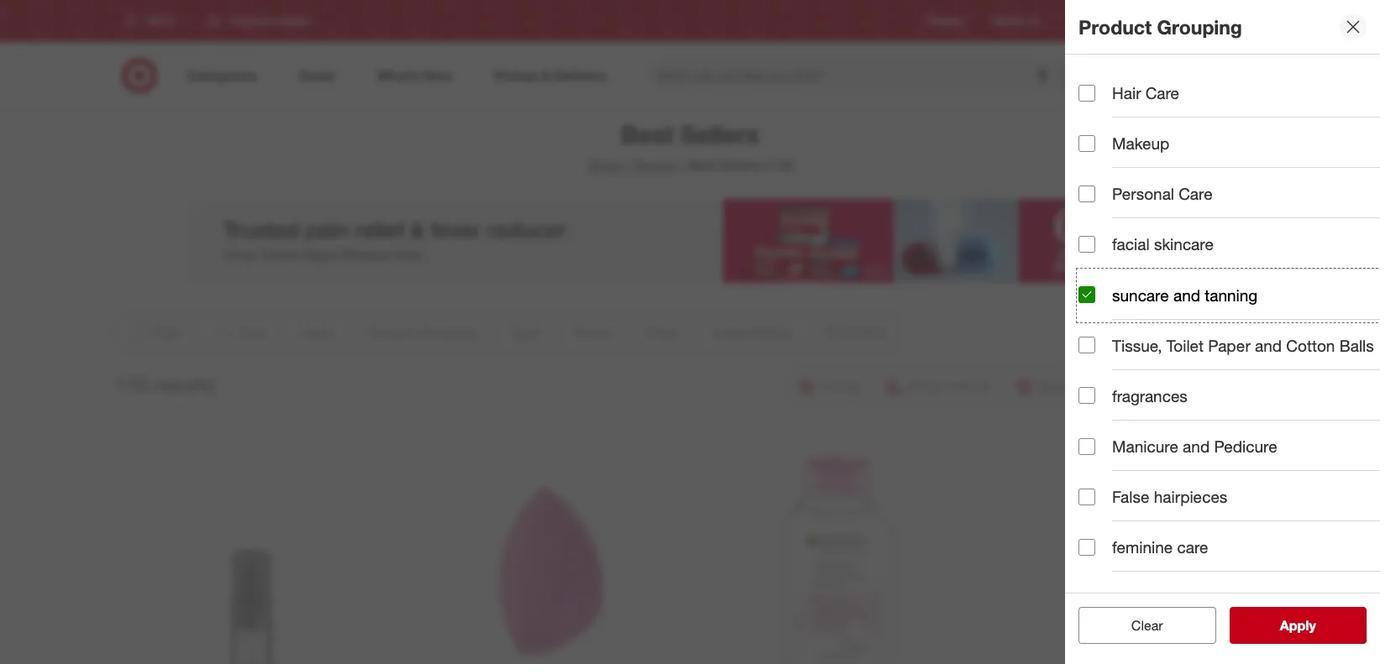 Task type: describe. For each thing, give the bounding box(es) containing it.
suncare and tanning checkbox
[[1079, 287, 1096, 303]]

care
[[1178, 538, 1209, 557]]

hair
[[1113, 83, 1142, 103]]

target circle link
[[1134, 14, 1191, 28]]

2 / from the left
[[681, 157, 685, 174]]

weekly
[[993, 15, 1025, 27]]

176 results
[[116, 373, 216, 396]]

product grouping
[[1079, 15, 1243, 38]]

care for personal care
[[1179, 184, 1213, 204]]

False hairpieces checkbox
[[1079, 489, 1096, 506]]

Makeup checkbox
[[1079, 135, 1096, 152]]

Hair Care checkbox
[[1079, 85, 1096, 101]]

toilet
[[1167, 336, 1204, 355]]

manicure and pedicure
[[1113, 437, 1278, 456]]

weekly ad link
[[993, 14, 1040, 28]]

best sellers target / beauty / best sellers (176)
[[587, 119, 794, 174]]

hairpieces
[[1154, 488, 1228, 507]]

1 vertical spatial sellers
[[720, 157, 760, 174]]

1 vertical spatial and
[[1256, 336, 1283, 355]]

1 vertical spatial best
[[688, 157, 716, 174]]

cotton
[[1287, 336, 1336, 355]]

product grouping dialog
[[1066, 0, 1381, 665]]

target inside 'best sellers target / beauty / best sellers (176)'
[[587, 157, 624, 174]]

personal care
[[1113, 184, 1213, 204]]

fragrances checkbox
[[1079, 388, 1096, 405]]

registry
[[928, 15, 966, 27]]

find stores
[[1217, 15, 1269, 27]]

feminine
[[1113, 538, 1173, 557]]

paper
[[1209, 336, 1251, 355]]

grouping
[[1158, 15, 1243, 38]]

4
[[1250, 60, 1255, 70]]

sponsored
[[1145, 284, 1195, 297]]

circle
[[1165, 15, 1191, 27]]

4 link
[[1225, 57, 1262, 94]]

feminine care
[[1113, 538, 1209, 557]]

and for pedicure
[[1183, 437, 1210, 456]]

hair care
[[1113, 83, 1180, 103]]

tanning
[[1205, 285, 1258, 305]]

ad
[[1028, 15, 1040, 27]]

care for hair care
[[1146, 83, 1180, 103]]

pedicure
[[1215, 437, 1278, 456]]

target circle
[[1134, 15, 1191, 27]]

advertisement region
[[186, 199, 1195, 283]]

feminine care checkbox
[[1079, 539, 1096, 556]]

apply
[[1281, 618, 1317, 635]]

176
[[116, 373, 148, 396]]

and for tanning
[[1174, 285, 1201, 305]]

weekly ad
[[993, 15, 1040, 27]]



Task type: locate. For each thing, give the bounding box(es) containing it.
suncare and tanning
[[1113, 285, 1258, 305]]

stores
[[1240, 15, 1269, 27]]

facial
[[1113, 235, 1150, 254]]

results
[[153, 373, 216, 396]]

sellers
[[681, 119, 759, 150], [720, 157, 760, 174]]

0 horizontal spatial target
[[587, 157, 624, 174]]

facial skincare
[[1113, 235, 1214, 254]]

registry link
[[928, 14, 966, 28]]

false
[[1113, 488, 1150, 507]]

0 vertical spatial sellers
[[681, 119, 759, 150]]

/
[[627, 157, 631, 174], [681, 157, 685, 174]]

find stores link
[[1217, 14, 1269, 28]]

target link
[[587, 157, 624, 174]]

target left beauty link
[[587, 157, 624, 174]]

1 / from the left
[[627, 157, 631, 174]]

1 horizontal spatial best
[[688, 157, 716, 174]]

clear button
[[1079, 608, 1216, 645]]

balls
[[1340, 336, 1375, 355]]

and
[[1174, 285, 1201, 305], [1256, 336, 1283, 355], [1183, 437, 1210, 456]]

1 vertical spatial target
[[587, 157, 624, 174]]

false hairpieces
[[1113, 488, 1228, 507]]

target
[[1134, 15, 1162, 27], [587, 157, 624, 174]]

tissue,
[[1113, 336, 1163, 355]]

What can we help you find? suggestions appear below search field
[[648, 57, 1066, 94]]

search button
[[1054, 57, 1095, 97]]

Manicure and Pedicure checkbox
[[1079, 438, 1096, 455]]

0 vertical spatial care
[[1146, 83, 1180, 103]]

best up beauty link
[[621, 119, 674, 150]]

makeup
[[1113, 134, 1170, 153]]

/ right target link
[[627, 157, 631, 174]]

and left tanning
[[1174, 285, 1201, 305]]

0 vertical spatial best
[[621, 119, 674, 150]]

0 horizontal spatial best
[[621, 119, 674, 150]]

0 vertical spatial and
[[1174, 285, 1201, 305]]

beauty
[[635, 157, 677, 174]]

care
[[1146, 83, 1180, 103], [1179, 184, 1213, 204]]

suncare
[[1113, 285, 1170, 305]]

Tissue, Toilet Paper and Cotton Balls checkbox
[[1079, 337, 1096, 354]]

product
[[1079, 15, 1152, 38]]

(176)
[[764, 157, 794, 174]]

target left circle
[[1134, 15, 1162, 27]]

1 vertical spatial care
[[1179, 184, 1213, 204]]

best
[[621, 119, 674, 150], [688, 157, 716, 174]]

apply button
[[1230, 608, 1367, 645]]

1 horizontal spatial target
[[1134, 15, 1162, 27]]

manicure
[[1113, 437, 1179, 456]]

fragrances
[[1113, 386, 1188, 406]]

clear
[[1132, 618, 1164, 635]]

redcard link
[[1067, 14, 1107, 28]]

tissue, toilet paper and cotton balls
[[1113, 336, 1375, 355]]

and left pedicure
[[1183, 437, 1210, 456]]

facial skincare checkbox
[[1079, 236, 1096, 253]]

search
[[1054, 69, 1095, 85]]

beauty link
[[635, 157, 677, 174]]

best right beauty
[[688, 157, 716, 174]]

find
[[1217, 15, 1237, 27]]

care up skincare
[[1179, 184, 1213, 204]]

redcard
[[1067, 15, 1107, 27]]

and right paper
[[1256, 336, 1283, 355]]

/ right beauty
[[681, 157, 685, 174]]

skincare
[[1155, 235, 1214, 254]]

0 vertical spatial target
[[1134, 15, 1162, 27]]

0 horizontal spatial /
[[627, 157, 631, 174]]

personal
[[1113, 184, 1175, 204]]

Personal Care checkbox
[[1079, 186, 1096, 202]]

target inside target circle link
[[1134, 15, 1162, 27]]

1 horizontal spatial /
[[681, 157, 685, 174]]

care right hair on the right of the page
[[1146, 83, 1180, 103]]

2 vertical spatial and
[[1183, 437, 1210, 456]]



Task type: vqa. For each thing, say whether or not it's contained in the screenshot.
UNO inside Shop all Mattel UNO Card Game
no



